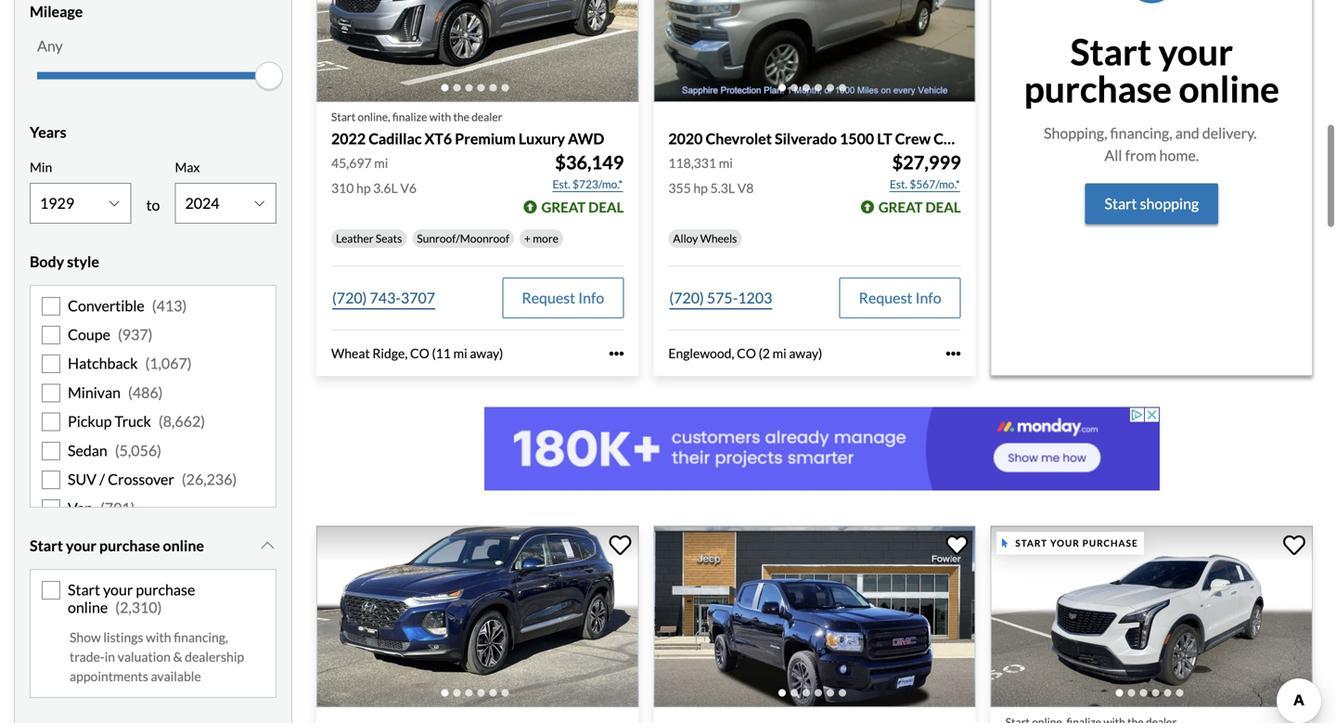 Task type: locate. For each thing, give the bounding box(es) containing it.
onyx black 2020 gmc canyon sle crew cab 4wd pickup truck four-wheel drive 8-speed automatic image
[[654, 526, 976, 707]]

hatchback (1,067)
[[68, 354, 192, 372]]

743-
[[370, 289, 401, 307]]

$27,999
[[893, 151, 962, 174]]

van (791)
[[68, 499, 135, 517]]

next image image inside start your purchase link
[[1284, 602, 1303, 632]]

online up the show
[[68, 598, 108, 616]]

310
[[331, 180, 354, 196]]

1 horizontal spatial co
[[737, 345, 757, 361]]

mileage button
[[30, 0, 277, 35]]

0 vertical spatial financing,
[[1111, 124, 1173, 142]]

awd
[[568, 129, 605, 147]]

1 horizontal spatial request info
[[859, 289, 942, 307]]

0 horizontal spatial deal
[[589, 199, 624, 215]]

1 horizontal spatial great deal
[[879, 199, 962, 215]]

1 hp from the left
[[357, 180, 371, 196]]

0 horizontal spatial away)
[[470, 345, 504, 361]]

next image image for stormy sea 2020 hyundai santa fe 2.0t sel awd suv / crossover all-wheel drive 8-speed automatic image
[[609, 602, 628, 632]]

est. for $27,999
[[890, 177, 908, 191]]

leather
[[336, 232, 374, 245]]

next image image for crystal white tricoat 2023 cadillac xt4 premium luxury fwd suv / crossover front-wheel drive 9-speed automatic image
[[1284, 602, 1303, 632]]

start online, finalize with the dealer 2022 cadillac xt6 premium luxury awd
[[331, 110, 605, 147]]

satin steel metallic 2022 cadillac xt6 premium luxury awd suv / crossover four-wheel drive 9-speed automatic image
[[317, 0, 639, 102]]

1 request info button from the left
[[503, 278, 624, 318]]

in
[[105, 649, 115, 665]]

co left (11
[[410, 345, 430, 361]]

0 horizontal spatial with
[[146, 630, 171, 645]]

0 horizontal spatial est.
[[553, 177, 571, 191]]

years button
[[30, 109, 277, 156]]

co
[[410, 345, 430, 361], [737, 345, 757, 361]]

(791)
[[100, 499, 135, 517]]

advertisement region
[[485, 407, 1161, 491]]

(720)
[[332, 289, 367, 307], [670, 289, 705, 307]]

more
[[533, 232, 559, 245]]

1 info from the left
[[579, 289, 605, 307]]

1 horizontal spatial ellipsis h image
[[947, 346, 962, 361]]

2 great deal from the left
[[879, 199, 962, 215]]

0 horizontal spatial request info
[[522, 289, 605, 307]]

1 horizontal spatial request info button
[[840, 278, 962, 318]]

wheels
[[701, 232, 738, 245]]

shopping,
[[1044, 124, 1108, 142]]

est. inside $27,999 est. $567/mo.*
[[890, 177, 908, 191]]

2020 chevrolet silverado 1500 lt crew cab 4wd
[[669, 129, 999, 147]]

info
[[579, 289, 605, 307], [916, 289, 942, 307]]

1 request from the left
[[522, 289, 576, 307]]

0 horizontal spatial co
[[410, 345, 430, 361]]

financing, up from at top right
[[1111, 124, 1173, 142]]

est. $723/mo.* button
[[552, 175, 624, 194]]

0 horizontal spatial ellipsis h image
[[609, 346, 624, 361]]

(11
[[432, 345, 451, 361]]

deal for $27,999
[[926, 199, 962, 215]]

previous image image inside start your purchase link
[[1002, 602, 1021, 632]]

online up delivery.
[[1180, 67, 1280, 111]]

1 vertical spatial with
[[146, 630, 171, 645]]

great
[[542, 199, 586, 215], [879, 199, 923, 215]]

away) right (11
[[470, 345, 504, 361]]

the
[[454, 110, 470, 123]]

your up listings
[[103, 581, 133, 599]]

1 request info from the left
[[522, 289, 605, 307]]

0 horizontal spatial online
[[68, 598, 108, 616]]

great deal down est. $723/mo.* button
[[542, 199, 624, 215]]

purchase inside dropdown button
[[99, 536, 160, 555]]

1 horizontal spatial online
[[163, 536, 204, 555]]

2 great from the left
[[879, 199, 923, 215]]

1 great deal from the left
[[542, 199, 624, 215]]

sedan
[[68, 441, 108, 459]]

(1,067)
[[145, 354, 192, 372]]

0 horizontal spatial request info button
[[503, 278, 624, 318]]

est. inside $36,149 est. $723/mo.*
[[553, 177, 571, 191]]

online
[[1180, 67, 1280, 111], [163, 536, 204, 555], [68, 598, 108, 616]]

co left (2
[[737, 345, 757, 361]]

coupe
[[68, 325, 110, 344]]

2 horizontal spatial online
[[1180, 67, 1280, 111]]

0 horizontal spatial info
[[579, 289, 605, 307]]

with inside start online, finalize with the dealer 2022 cadillac xt6 premium luxury awd
[[430, 110, 451, 123]]

financing,
[[1111, 124, 1173, 142], [174, 630, 228, 645]]

great deal
[[542, 199, 624, 215], [879, 199, 962, 215]]

2022
[[331, 129, 366, 147]]

finalize
[[393, 110, 427, 123]]

est. down $36,149
[[553, 177, 571, 191]]

listings
[[103, 630, 143, 645]]

your
[[1159, 30, 1234, 74], [66, 536, 97, 555], [1051, 538, 1081, 549], [103, 581, 133, 599]]

away) right (2
[[790, 345, 823, 361]]

ellipsis h image
[[609, 346, 624, 361], [947, 346, 962, 361]]

1 vertical spatial financing,
[[174, 630, 228, 645]]

request info for 3707
[[522, 289, 605, 307]]

deal down $723/mo.*
[[589, 199, 624, 215]]

previous image image for silver 2020 chevrolet silverado 1500 lt crew cab 4wd pickup truck four-wheel drive automatic "image" at the top of the page
[[665, 0, 684, 26]]

your down van
[[66, 536, 97, 555]]

1 vertical spatial online
[[163, 536, 204, 555]]

(720) for (720) 575-1203
[[670, 289, 705, 307]]

1 horizontal spatial est.
[[890, 177, 908, 191]]

great deal down est. $567/mo.* button
[[879, 199, 962, 215]]

(8,662)
[[159, 412, 205, 430]]

body style button
[[30, 238, 277, 285]]

ellipsis h image for wheat ridge, co (11 mi away)
[[609, 346, 624, 361]]

next image image for silver 2020 chevrolet silverado 1500 lt crew cab 4wd pickup truck four-wheel drive automatic "image" at the top of the page
[[947, 0, 965, 26]]

request info button for (720) 575-1203
[[840, 278, 962, 318]]

(720) inside button
[[670, 289, 705, 307]]

0 horizontal spatial hp
[[357, 180, 371, 196]]

est.
[[553, 177, 571, 191], [890, 177, 908, 191]]

2 info from the left
[[916, 289, 942, 307]]

start inside start online, finalize with the dealer 2022 cadillac xt6 premium luxury awd
[[331, 110, 356, 123]]

with up 'valuation'
[[146, 630, 171, 645]]

mi up 3.6l
[[374, 155, 388, 171]]

est. down $27,999
[[890, 177, 908, 191]]

(720) for (720) 743-3707
[[332, 289, 367, 307]]

2 request info from the left
[[859, 289, 942, 307]]

1 horizontal spatial deal
[[926, 199, 962, 215]]

1 horizontal spatial hp
[[694, 180, 708, 196]]

mi right (2
[[773, 345, 787, 361]]

1 horizontal spatial info
[[916, 289, 942, 307]]

1 great from the left
[[542, 199, 586, 215]]

1 horizontal spatial request
[[859, 289, 913, 307]]

+ more
[[525, 232, 559, 245]]

great for $27,999
[[879, 199, 923, 215]]

2 request from the left
[[859, 289, 913, 307]]

with left the
[[430, 110, 451, 123]]

(720) inside (720) 743-3707 button
[[332, 289, 367, 307]]

0 horizontal spatial financing,
[[174, 630, 228, 645]]

start your purchase
[[1016, 538, 1139, 549]]

&
[[173, 649, 182, 665]]

previous image image
[[328, 0, 346, 26], [665, 0, 684, 26], [328, 602, 346, 632], [665, 602, 684, 632], [1002, 602, 1021, 632]]

/
[[99, 470, 105, 488]]

hp right the 310
[[357, 180, 371, 196]]

start shopping button
[[1086, 184, 1219, 224]]

1 horizontal spatial great
[[879, 199, 923, 215]]

convertible
[[68, 296, 145, 315]]

truck
[[115, 412, 151, 430]]

45,697
[[331, 155, 372, 171]]

0 horizontal spatial (720)
[[332, 289, 367, 307]]

start your purchase online down (791)
[[30, 536, 204, 555]]

(720) left 575-
[[670, 289, 705, 307]]

away)
[[470, 345, 504, 361], [790, 345, 823, 361]]

min
[[30, 159, 52, 175]]

118,331
[[669, 155, 717, 171]]

mi up 5.3l
[[719, 155, 733, 171]]

mi inside 45,697 mi 310 hp 3.6l v6
[[374, 155, 388, 171]]

mi
[[374, 155, 388, 171], [719, 155, 733, 171], [454, 345, 468, 361], [773, 345, 787, 361]]

seats
[[376, 232, 402, 245]]

v6
[[401, 180, 417, 196]]

delivery.
[[1203, 124, 1258, 142]]

1203
[[738, 289, 773, 307]]

2 hp from the left
[[694, 180, 708, 196]]

2 ellipsis h image from the left
[[947, 346, 962, 361]]

2 request info button from the left
[[840, 278, 962, 318]]

mi right (11
[[454, 345, 468, 361]]

financing, up dealership
[[174, 630, 228, 645]]

deal down $567/mo.*
[[926, 199, 962, 215]]

minivan
[[68, 383, 121, 401]]

request
[[522, 289, 576, 307], [859, 289, 913, 307]]

online,
[[358, 110, 390, 123]]

wheat ridge, co (11 mi away)
[[331, 345, 504, 361]]

2 (720) from the left
[[670, 289, 705, 307]]

1 ellipsis h image from the left
[[609, 346, 624, 361]]

coupe (937)
[[68, 325, 153, 344]]

1 est. from the left
[[553, 177, 571, 191]]

pickup truck (8,662)
[[68, 412, 205, 430]]

0 horizontal spatial great
[[542, 199, 586, 215]]

1 horizontal spatial away)
[[790, 345, 823, 361]]

request for 3707
[[522, 289, 576, 307]]

0 horizontal spatial great deal
[[542, 199, 624, 215]]

1 vertical spatial start your purchase online
[[30, 536, 204, 555]]

2 est. from the left
[[890, 177, 908, 191]]

previous image image for stormy sea 2020 hyundai santa fe 2.0t sel awd suv / crossover all-wheel drive 8-speed automatic image
[[328, 602, 346, 632]]

2 deal from the left
[[926, 199, 962, 215]]

chevron down image
[[258, 538, 277, 553]]

0 vertical spatial with
[[430, 110, 451, 123]]

hp inside 118,331 mi 355 hp 5.3l v8
[[694, 180, 708, 196]]

est. $567/mo.* button
[[889, 175, 962, 194]]

suv / crossover (26,236)
[[68, 470, 237, 488]]

1 deal from the left
[[589, 199, 624, 215]]

$36,149 est. $723/mo.*
[[553, 151, 624, 191]]

start your purchase online up listings
[[68, 581, 195, 616]]

max
[[175, 159, 200, 175]]

great down est. $567/mo.* button
[[879, 199, 923, 215]]

online down (26,236)
[[163, 536, 204, 555]]

0 vertical spatial online
[[1180, 67, 1280, 111]]

hp right 355
[[694, 180, 708, 196]]

request info
[[522, 289, 605, 307], [859, 289, 942, 307]]

van
[[68, 499, 93, 517]]

previous image image for satin steel metallic 2022 cadillac xt6 premium luxury awd suv / crossover four-wheel drive 9-speed automatic image
[[328, 0, 346, 26]]

1 (720) from the left
[[332, 289, 367, 307]]

0 horizontal spatial request
[[522, 289, 576, 307]]

1 horizontal spatial (720)
[[670, 289, 705, 307]]

previous image image for crystal white tricoat 2023 cadillac xt4 premium luxury fwd suv / crossover front-wheel drive 9-speed automatic image
[[1002, 602, 1021, 632]]

(486)
[[128, 383, 163, 401]]

est. for $36,149
[[553, 177, 571, 191]]

start your purchase online up the and
[[1025, 30, 1280, 111]]

show
[[70, 630, 101, 645]]

next image image
[[609, 0, 628, 26], [947, 0, 965, 26], [609, 602, 628, 632], [947, 602, 965, 632], [1284, 602, 1303, 632]]

shopping
[[1141, 195, 1200, 213]]

1 horizontal spatial financing,
[[1111, 124, 1173, 142]]

hp inside 45,697 mi 310 hp 3.6l v6
[[357, 180, 371, 196]]

start your purchase online inside dropdown button
[[30, 536, 204, 555]]

(720) 743-3707 button
[[331, 278, 436, 318]]

(720) left "743-"
[[332, 289, 367, 307]]

mouse pointer image
[[1003, 539, 1009, 548]]

ridge,
[[373, 345, 408, 361]]

request info button for (720) 743-3707
[[503, 278, 624, 318]]

1 horizontal spatial with
[[430, 110, 451, 123]]

great down est. $723/mo.* button
[[542, 199, 586, 215]]

info for (720) 743-3707
[[579, 289, 605, 307]]

purchase
[[1025, 67, 1173, 111], [99, 536, 160, 555], [1083, 538, 1139, 549], [136, 581, 195, 599]]

(26,236)
[[182, 470, 237, 488]]



Task type: describe. For each thing, give the bounding box(es) containing it.
next image image for satin steel metallic 2022 cadillac xt6 premium luxury awd suv / crossover four-wheel drive 9-speed automatic image
[[609, 0, 628, 26]]

0 vertical spatial start your purchase online
[[1025, 30, 1280, 111]]

your right mouse pointer image
[[1051, 538, 1081, 549]]

crystal white tricoat 2023 cadillac xt4 premium luxury fwd suv / crossover front-wheel drive 9-speed automatic image
[[991, 526, 1314, 707]]

chevrolet
[[706, 129, 772, 147]]

(720) 575-1203 button
[[669, 278, 774, 318]]

your up the and
[[1159, 30, 1234, 74]]

englewood, co (2 mi away)
[[669, 345, 823, 361]]

online inside dropdown button
[[163, 536, 204, 555]]

dealership
[[185, 649, 244, 665]]

previous image image for "onyx black 2020 gmc canyon sle crew cab 4wd pickup truck four-wheel drive 8-speed automatic" image
[[665, 602, 684, 632]]

(720) 743-3707
[[332, 289, 435, 307]]

575-
[[707, 289, 738, 307]]

convertible (413)
[[68, 296, 187, 315]]

info for (720) 575-1203
[[916, 289, 942, 307]]

valuation
[[118, 649, 171, 665]]

appointments
[[70, 669, 148, 684]]

start your purchase online button
[[30, 523, 277, 569]]

trade-
[[70, 649, 105, 665]]

hatchback
[[68, 354, 138, 372]]

great deal for $36,149
[[542, 199, 624, 215]]

ellipsis h image for englewood, co (2 mi away)
[[947, 346, 962, 361]]

xt6
[[425, 129, 452, 147]]

355
[[669, 180, 691, 196]]

cadillac
[[369, 129, 422, 147]]

(937)
[[118, 325, 153, 344]]

alloy
[[673, 232, 698, 245]]

start inside dropdown button
[[30, 536, 63, 555]]

premium
[[455, 129, 516, 147]]

3707
[[401, 289, 435, 307]]

(2,310)
[[115, 598, 162, 616]]

alloy wheels
[[673, 232, 738, 245]]

years
[[30, 123, 67, 141]]

cab
[[934, 129, 961, 147]]

(720) 575-1203
[[670, 289, 773, 307]]

with inside show listings with financing, trade-in valuation & dealership appointments available
[[146, 630, 171, 645]]

$27,999 est. $567/mo.*
[[890, 151, 962, 191]]

1 away) from the left
[[470, 345, 504, 361]]

45,697 mi 310 hp 3.6l v6
[[331, 155, 417, 196]]

all
[[1105, 146, 1123, 165]]

show listings with financing, trade-in valuation & dealership appointments available
[[70, 630, 244, 684]]

mi inside 118,331 mi 355 hp 5.3l v8
[[719, 155, 733, 171]]

shopping, financing, and delivery. all from home.
[[1044, 124, 1261, 165]]

dealer
[[472, 110, 503, 123]]

start shopping
[[1105, 195, 1200, 213]]

start your purchase link
[[991, 526, 1317, 723]]

v8
[[738, 180, 754, 196]]

2020
[[669, 129, 703, 147]]

$36,149
[[555, 151, 624, 174]]

$723/mo.*
[[573, 177, 623, 191]]

style
[[67, 252, 99, 270]]

2 co from the left
[[737, 345, 757, 361]]

request info for 1203
[[859, 289, 942, 307]]

englewood,
[[669, 345, 735, 361]]

(5,056)
[[115, 441, 161, 459]]

body style
[[30, 252, 99, 270]]

leather seats
[[336, 232, 402, 245]]

minivan (486)
[[68, 383, 163, 401]]

crossover
[[108, 470, 174, 488]]

your inside dropdown button
[[66, 536, 97, 555]]

silver 2020 chevrolet silverado 1500 lt crew cab 4wd pickup truck four-wheel drive automatic image
[[654, 0, 976, 102]]

available
[[151, 669, 201, 684]]

and
[[1176, 124, 1200, 142]]

hp for $27,999
[[694, 180, 708, 196]]

great for $36,149
[[542, 199, 586, 215]]

2 away) from the left
[[790, 345, 823, 361]]

great deal for $27,999
[[879, 199, 962, 215]]

wheat
[[331, 345, 370, 361]]

4wd
[[963, 129, 999, 147]]

body
[[30, 252, 64, 270]]

financing, inside show listings with financing, trade-in valuation & dealership appointments available
[[174, 630, 228, 645]]

2 vertical spatial online
[[68, 598, 108, 616]]

118,331 mi 355 hp 5.3l v8
[[669, 155, 754, 196]]

3.6l
[[373, 180, 398, 196]]

deal for $36,149
[[589, 199, 624, 215]]

financing, inside shopping, financing, and delivery. all from home.
[[1111, 124, 1173, 142]]

request for 1203
[[859, 289, 913, 307]]

hp for $36,149
[[357, 180, 371, 196]]

stormy sea 2020 hyundai santa fe 2.0t sel awd suv / crossover all-wheel drive 8-speed automatic image
[[317, 526, 639, 707]]

start inside button
[[1105, 195, 1138, 213]]

luxury
[[519, 129, 565, 147]]

next image image for "onyx black 2020 gmc canyon sle crew cab 4wd pickup truck four-wheel drive 8-speed automatic" image
[[947, 602, 965, 632]]

mileage
[[30, 2, 83, 20]]

home.
[[1160, 146, 1200, 165]]

to
[[146, 196, 160, 214]]

sunroof/moonroof
[[417, 232, 510, 245]]

sedan (5,056)
[[68, 441, 161, 459]]

2 vertical spatial start your purchase online
[[68, 581, 195, 616]]

suv
[[68, 470, 97, 488]]

(2
[[759, 345, 771, 361]]

from
[[1126, 146, 1157, 165]]

1 co from the left
[[410, 345, 430, 361]]

$567/mo.*
[[910, 177, 961, 191]]

(413)
[[152, 296, 187, 315]]



Task type: vqa. For each thing, say whether or not it's contained in the screenshot.
the middle "system:"
no



